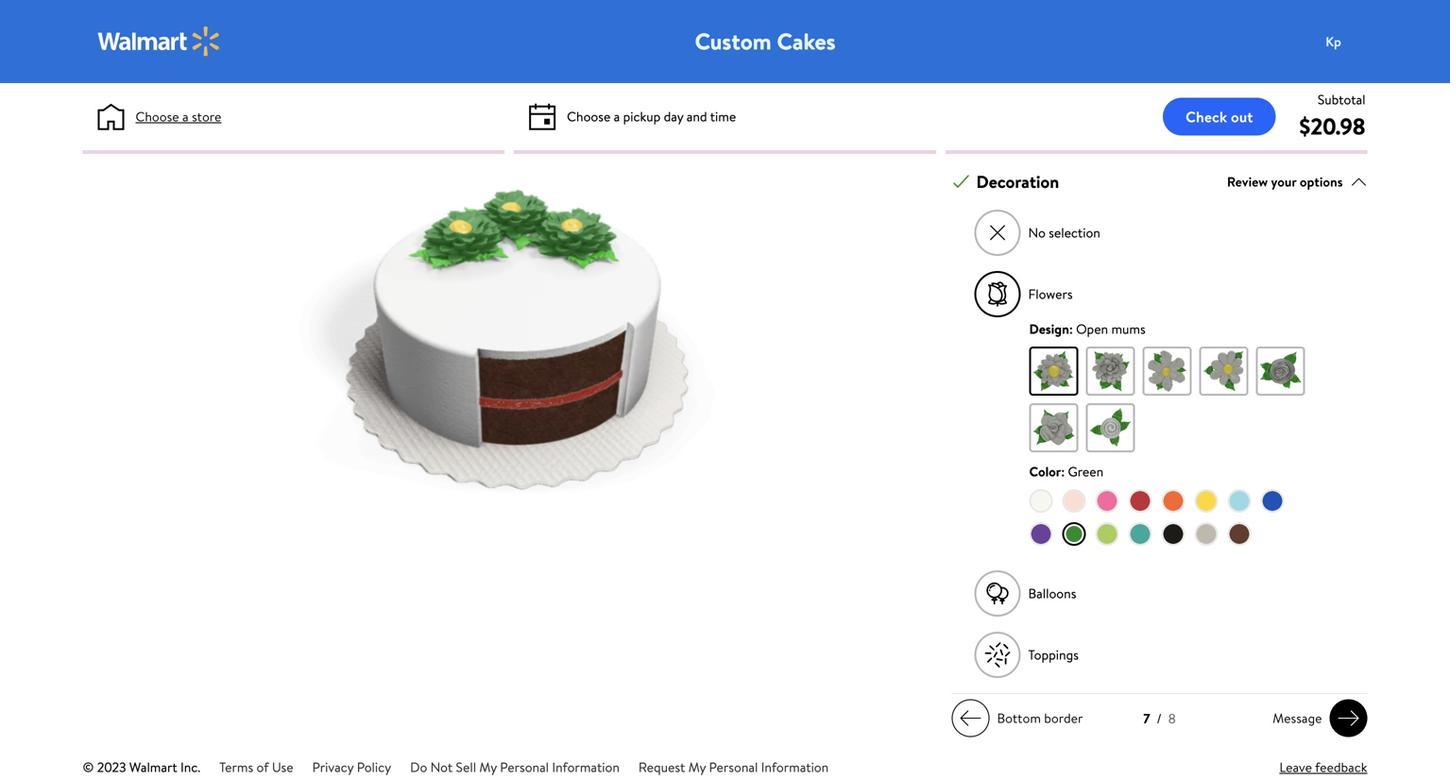 Task type: describe. For each thing, give the bounding box(es) containing it.
decoration
[[976, 170, 1059, 194]]

a for store
[[182, 107, 189, 126]]

options
[[1300, 173, 1343, 191]]

mums
[[1111, 320, 1146, 338]]

subtotal $20.98
[[1299, 90, 1366, 142]]

leave
[[1280, 758, 1312, 777]]

do not sell my personal information link
[[410, 758, 620, 777]]

: for design
[[1069, 320, 1073, 338]]

walmart
[[129, 758, 177, 777]]

open
[[1076, 320, 1108, 338]]

choose for choose a store
[[136, 107, 179, 126]]

inc.
[[180, 758, 200, 777]]

policy
[[357, 758, 391, 777]]

icon for continue arrow image inside bottom border link
[[959, 707, 982, 730]]

message link
[[1265, 700, 1367, 738]]

8
[[1168, 710, 1176, 728]]

pickup
[[623, 107, 661, 126]]

no
[[1028, 224, 1046, 242]]

of
[[257, 758, 269, 777]]

request
[[639, 758, 685, 777]]

©
[[83, 758, 94, 777]]

choose a pickup day and time
[[567, 107, 736, 126]]

check out
[[1186, 106, 1253, 127]]

1 information from the left
[[552, 758, 620, 777]]

check out button
[[1163, 98, 1276, 136]]

sell
[[456, 758, 476, 777]]

design : open mums
[[1029, 320, 1146, 338]]

store
[[192, 107, 221, 126]]

use
[[272, 758, 293, 777]]

back to walmart.com image
[[98, 26, 221, 57]]

1 my from the left
[[479, 758, 497, 777]]

choose for choose a pickup day and time
[[567, 107, 611, 126]]

review your options element
[[1227, 172, 1343, 192]]

privacy
[[312, 758, 354, 777]]

custom cakes
[[695, 26, 836, 57]]

2 information from the left
[[761, 758, 829, 777]]

bottom border link
[[952, 700, 1091, 738]]

toppings
[[1028, 646, 1079, 664]]

bottom
[[997, 709, 1041, 728]]

icon for continue arrow image inside message link
[[1337, 707, 1360, 730]]

7 / 8
[[1143, 710, 1176, 728]]

time
[[710, 107, 736, 126]]

no selection
[[1028, 224, 1100, 242]]

subtotal
[[1318, 90, 1366, 109]]

and
[[687, 107, 707, 126]]

green
[[1068, 463, 1104, 481]]

message
[[1273, 709, 1322, 728]]

privacy policy
[[312, 758, 391, 777]]

remove image
[[987, 223, 1008, 243]]

day
[[664, 107, 683, 126]]



Task type: locate. For each thing, give the bounding box(es) containing it.
1 horizontal spatial personal
[[709, 758, 758, 777]]

kp button
[[1315, 23, 1390, 60]]

flowers
[[1028, 285, 1073, 303]]

do not sell my personal information
[[410, 758, 620, 777]]

$20.98
[[1299, 111, 1366, 142]]

review
[[1227, 173, 1268, 191]]

icon for continue arrow image left bottom
[[959, 707, 982, 730]]

request my personal information
[[639, 758, 829, 777]]

2 personal from the left
[[709, 758, 758, 777]]

7
[[1143, 710, 1150, 728]]

color
[[1029, 463, 1061, 481]]

terms
[[219, 758, 253, 777]]

terms of use
[[219, 758, 293, 777]]

up arrow image
[[1350, 174, 1367, 191]]

a left the pickup
[[614, 107, 620, 126]]

information
[[552, 758, 620, 777], [761, 758, 829, 777]]

/
[[1157, 710, 1162, 728]]

2 icon for continue arrow image from the left
[[1337, 707, 1360, 730]]

custom
[[695, 26, 771, 57]]

check
[[1186, 106, 1227, 127]]

my right sell
[[479, 758, 497, 777]]

do
[[410, 758, 427, 777]]

cakes
[[777, 26, 836, 57]]

review your options
[[1227, 173, 1343, 191]]

ok image
[[953, 174, 970, 191]]

not
[[430, 758, 453, 777]]

1 horizontal spatial information
[[761, 758, 829, 777]]

design
[[1029, 320, 1069, 338]]

0 horizontal spatial a
[[182, 107, 189, 126]]

1 horizontal spatial my
[[688, 758, 706, 777]]

a
[[182, 107, 189, 126], [614, 107, 620, 126]]

2 my from the left
[[688, 758, 706, 777]]

1 personal from the left
[[500, 758, 549, 777]]

bottom border
[[997, 709, 1083, 728]]

1 horizontal spatial choose
[[567, 107, 611, 126]]

a left store
[[182, 107, 189, 126]]

review your options link
[[1227, 169, 1367, 195]]

request my personal information link
[[639, 758, 829, 777]]

choose left the pickup
[[567, 107, 611, 126]]

:
[[1069, 320, 1073, 338], [1061, 463, 1065, 481]]

1 horizontal spatial :
[[1069, 320, 1073, 338]]

choose a store
[[136, 107, 221, 126]]

1 icon for continue arrow image from the left
[[959, 707, 982, 730]]

0 horizontal spatial information
[[552, 758, 620, 777]]

a for pickup
[[614, 107, 620, 126]]

2 choose from the left
[[567, 107, 611, 126]]

color : green
[[1029, 463, 1104, 481]]

choose left store
[[136, 107, 179, 126]]

leave feedback button
[[1280, 758, 1367, 778]]

personal right sell
[[500, 758, 549, 777]]

privacy policy link
[[312, 758, 391, 777]]

icon for continue arrow image up feedback at bottom
[[1337, 707, 1360, 730]]

my
[[479, 758, 497, 777], [688, 758, 706, 777]]

personal right request
[[709, 758, 758, 777]]

0 horizontal spatial my
[[479, 758, 497, 777]]

selection
[[1049, 224, 1100, 242]]

out
[[1231, 106, 1253, 127]]

1 a from the left
[[182, 107, 189, 126]]

: left green
[[1061, 463, 1065, 481]]

balloons
[[1028, 584, 1076, 603]]

: for color
[[1061, 463, 1065, 481]]

terms of use link
[[219, 758, 293, 777]]

1 horizontal spatial icon for continue arrow image
[[1337, 707, 1360, 730]]

choose
[[136, 107, 179, 126], [567, 107, 611, 126]]

icon for continue arrow image
[[959, 707, 982, 730], [1337, 707, 1360, 730]]

0 horizontal spatial :
[[1061, 463, 1065, 481]]

leave feedback
[[1280, 758, 1367, 777]]

your
[[1271, 173, 1297, 191]]

1 vertical spatial :
[[1061, 463, 1065, 481]]

2023
[[97, 758, 126, 777]]

2 a from the left
[[614, 107, 620, 126]]

0 horizontal spatial choose
[[136, 107, 179, 126]]

kp
[[1326, 32, 1341, 50]]

0 horizontal spatial personal
[[500, 758, 549, 777]]

personal
[[500, 758, 549, 777], [709, 758, 758, 777]]

0 horizontal spatial icon for continue arrow image
[[959, 707, 982, 730]]

: left open
[[1069, 320, 1073, 338]]

© 2023 walmart inc.
[[83, 758, 200, 777]]

1 choose from the left
[[136, 107, 179, 126]]

my right request
[[688, 758, 706, 777]]

feedback
[[1315, 758, 1367, 777]]

choose a store link
[[136, 107, 221, 127]]

border
[[1044, 709, 1083, 728]]

1 horizontal spatial a
[[614, 107, 620, 126]]

0 vertical spatial :
[[1069, 320, 1073, 338]]



Task type: vqa. For each thing, say whether or not it's contained in the screenshot.
Reset
no



